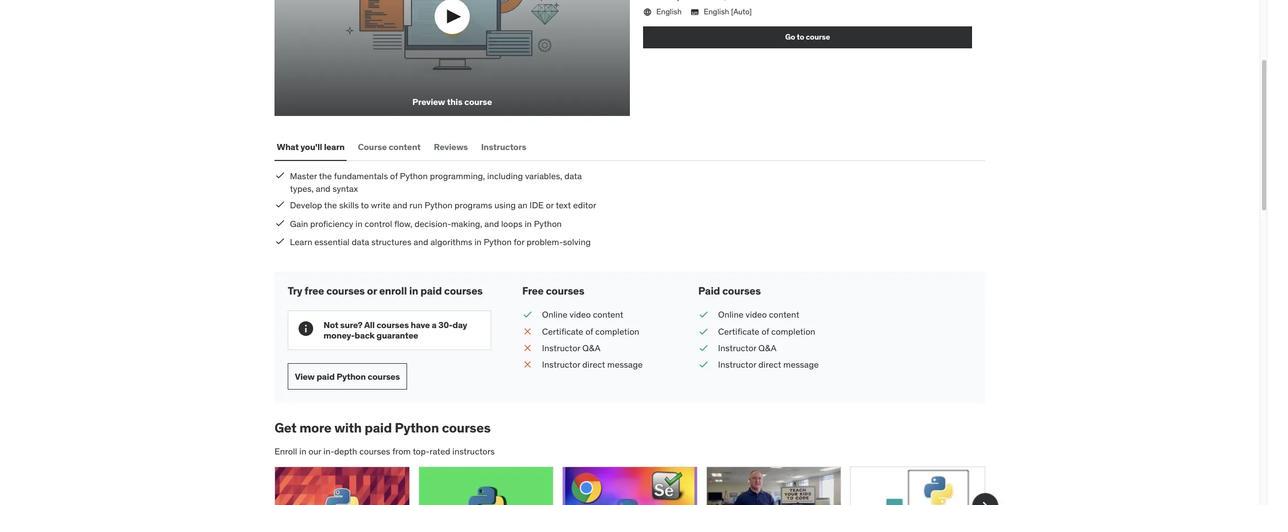 Task type: vqa. For each thing, say whether or not it's contained in the screenshot.
the leftmost where
no



Task type: locate. For each thing, give the bounding box(es) containing it.
content for free courses
[[593, 309, 623, 320]]

1 message from the left
[[607, 359, 643, 370]]

the inside master the fundamentals of python programming, including variables, data types, and syntax
[[319, 171, 332, 182]]

1 horizontal spatial data
[[564, 171, 582, 182]]

video
[[570, 309, 591, 320], [746, 309, 767, 320]]

the right master
[[319, 171, 332, 182]]

of for paid
[[762, 326, 769, 337]]

0 vertical spatial or
[[546, 200, 554, 211]]

course inside 'button'
[[464, 96, 492, 107]]

view
[[295, 371, 315, 382]]

0 horizontal spatial direct
[[582, 359, 605, 370]]

paid courses
[[698, 285, 761, 298]]

0 horizontal spatial english
[[656, 7, 682, 17]]

gain proficiency in control flow, decision-making, and loops in python
[[290, 218, 562, 229]]

2 online video content from the left
[[718, 309, 799, 320]]

courses right the all
[[377, 320, 409, 331]]

paid up a
[[420, 285, 442, 298]]

course content
[[358, 141, 421, 152]]

and right types,
[[316, 183, 330, 194]]

data right variables,
[[564, 171, 582, 182]]

1 horizontal spatial online video content
[[718, 309, 799, 320]]

0 horizontal spatial certificate of completion
[[542, 326, 639, 337]]

direct for free courses
[[582, 359, 605, 370]]

1 certificate from the left
[[542, 326, 583, 337]]

1 instructor q&a from the left
[[542, 343, 601, 354]]

free courses
[[522, 285, 584, 298]]

1 q&a from the left
[[582, 343, 601, 354]]

to
[[797, 32, 804, 42], [361, 200, 369, 211]]

get more with paid python courses
[[275, 420, 491, 437]]

to right skills
[[361, 200, 369, 211]]

english right closed captions icon
[[704, 7, 729, 17]]

of
[[390, 171, 398, 182], [585, 326, 593, 337], [762, 326, 769, 337]]

guarantee
[[376, 330, 418, 341]]

1 horizontal spatial english
[[704, 7, 729, 17]]

in down making,
[[474, 237, 482, 248]]

ide
[[530, 200, 544, 211]]

1 horizontal spatial q&a
[[758, 343, 777, 354]]

1 horizontal spatial paid
[[365, 420, 392, 437]]

our
[[308, 446, 321, 457]]

1 horizontal spatial or
[[546, 200, 554, 211]]

0 horizontal spatial instructor q&a
[[542, 343, 601, 354]]

0 horizontal spatial instructor direct message
[[542, 359, 643, 370]]

completion for free courses
[[595, 326, 639, 337]]

python
[[400, 171, 428, 182], [425, 200, 452, 211], [534, 218, 562, 229], [484, 237, 512, 248], [336, 371, 366, 382], [395, 420, 439, 437]]

course for preview this course
[[464, 96, 492, 107]]

1 horizontal spatial of
[[585, 326, 593, 337]]

in-
[[323, 446, 334, 457]]

and left loops
[[484, 218, 499, 229]]

in
[[355, 218, 362, 229], [525, 218, 532, 229], [474, 237, 482, 248], [409, 285, 418, 298], [299, 446, 306, 457]]

certificate down free courses
[[542, 326, 583, 337]]

2 message from the left
[[783, 359, 819, 370]]

online video content for paid courses
[[718, 309, 799, 320]]

online for free
[[542, 309, 567, 320]]

small image
[[275, 170, 286, 181], [275, 218, 286, 229], [522, 309, 533, 321], [698, 309, 709, 321], [698, 325, 709, 338], [522, 342, 533, 354], [698, 342, 709, 354], [698, 359, 709, 371]]

1 online video content from the left
[[542, 309, 623, 320]]

enroll
[[275, 446, 297, 457]]

2 instructor q&a from the left
[[718, 343, 777, 354]]

1 vertical spatial course
[[464, 96, 492, 107]]

enroll in our in-depth courses from top-rated instructors
[[275, 446, 495, 457]]

video down free courses
[[570, 309, 591, 320]]

free
[[522, 285, 544, 298]]

1 horizontal spatial certificate of completion
[[718, 326, 815, 337]]

or right ide
[[546, 200, 554, 211]]

2 online from the left
[[718, 309, 744, 320]]

2 horizontal spatial content
[[769, 309, 799, 320]]

go to course
[[785, 32, 830, 42]]

the up proficiency
[[324, 200, 337, 211]]

0 vertical spatial to
[[797, 32, 804, 42]]

algorithms
[[430, 237, 472, 248]]

0 horizontal spatial online
[[542, 309, 567, 320]]

1 horizontal spatial instructor direct message
[[718, 359, 819, 370]]

in left the control
[[355, 218, 362, 229]]

[auto]
[[731, 7, 752, 17]]

0 horizontal spatial q&a
[[582, 343, 601, 354]]

paid
[[420, 285, 442, 298], [317, 371, 335, 382], [365, 420, 392, 437]]

certificate down paid courses
[[718, 326, 759, 337]]

1 video from the left
[[570, 309, 591, 320]]

preview
[[412, 96, 445, 107]]

message for free courses
[[607, 359, 643, 370]]

1 completion from the left
[[595, 326, 639, 337]]

learn essential data structures and algorithms in python for problem-solving
[[290, 237, 591, 248]]

courses down guarantee
[[368, 371, 400, 382]]

1 horizontal spatial content
[[593, 309, 623, 320]]

content inside button
[[389, 141, 421, 152]]

python up problem-
[[534, 218, 562, 229]]

decision-
[[415, 218, 451, 229]]

1 horizontal spatial message
[[783, 359, 819, 370]]

message for paid courses
[[783, 359, 819, 370]]

q&a
[[582, 343, 601, 354], [758, 343, 777, 354]]

or left 'enroll'
[[367, 285, 377, 298]]

python up run
[[400, 171, 428, 182]]

enroll
[[379, 285, 407, 298]]

2 english from the left
[[704, 7, 729, 17]]

python inside master the fundamentals of python programming, including variables, data types, and syntax
[[400, 171, 428, 182]]

direct
[[582, 359, 605, 370], [758, 359, 781, 370]]

of for free
[[585, 326, 593, 337]]

the
[[319, 171, 332, 182], [324, 200, 337, 211]]

certificate for paid
[[718, 326, 759, 337]]

and inside master the fundamentals of python programming, including variables, data types, and syntax
[[316, 183, 330, 194]]

certificate of completion down free courses
[[542, 326, 639, 337]]

2 video from the left
[[746, 309, 767, 320]]

0 horizontal spatial content
[[389, 141, 421, 152]]

0 vertical spatial course
[[806, 32, 830, 42]]

instructor q&a for paid courses
[[718, 343, 777, 354]]

courses right paid
[[722, 285, 761, 298]]

master
[[290, 171, 317, 182]]

english right the course language "icon"
[[656, 7, 682, 17]]

1 horizontal spatial instructor q&a
[[718, 343, 777, 354]]

reviews button
[[432, 134, 470, 160]]

0 horizontal spatial data
[[352, 237, 369, 248]]

all
[[364, 320, 375, 331]]

completion
[[595, 326, 639, 337], [771, 326, 815, 337]]

the for master
[[319, 171, 332, 182]]

1 certificate of completion from the left
[[542, 326, 639, 337]]

1 vertical spatial or
[[367, 285, 377, 298]]

certificate of completion down paid courses
[[718, 326, 815, 337]]

online for paid
[[718, 309, 744, 320]]

1 vertical spatial paid
[[317, 371, 335, 382]]

course inside button
[[806, 32, 830, 42]]

course right the go
[[806, 32, 830, 42]]

0 horizontal spatial paid
[[317, 371, 335, 382]]

0 horizontal spatial message
[[607, 359, 643, 370]]

0 vertical spatial data
[[564, 171, 582, 182]]

fundamentals
[[334, 171, 388, 182]]

using
[[494, 200, 516, 211]]

or
[[546, 200, 554, 211], [367, 285, 377, 298]]

not sure? all courses have a 30-day money-back guarantee
[[323, 320, 467, 341]]

structures
[[371, 237, 411, 248]]

develop
[[290, 200, 322, 211]]

control
[[365, 218, 392, 229]]

learn
[[290, 237, 312, 248]]

certificate of completion
[[542, 326, 639, 337], [718, 326, 815, 337]]

paid up enroll in our in-depth courses from top-rated instructors
[[365, 420, 392, 437]]

you'll
[[301, 141, 322, 152]]

message
[[607, 359, 643, 370], [783, 359, 819, 370]]

0 horizontal spatial to
[[361, 200, 369, 211]]

video down paid courses
[[746, 309, 767, 320]]

0 horizontal spatial video
[[570, 309, 591, 320]]

instructor q&a for free courses
[[542, 343, 601, 354]]

0 vertical spatial the
[[319, 171, 332, 182]]

courses down get more with paid python courses
[[359, 446, 390, 457]]

1 instructor direct message from the left
[[542, 359, 643, 370]]

2 direct from the left
[[758, 359, 781, 370]]

free
[[305, 285, 324, 298]]

2 q&a from the left
[[758, 343, 777, 354]]

0 horizontal spatial of
[[390, 171, 398, 182]]

0 horizontal spatial completion
[[595, 326, 639, 337]]

carousel element
[[275, 467, 999, 506]]

courses right 'free'
[[326, 285, 365, 298]]

30-
[[438, 320, 453, 331]]

video for paid courses
[[746, 309, 767, 320]]

certificate for free
[[542, 326, 583, 337]]

data
[[564, 171, 582, 182], [352, 237, 369, 248]]

small image
[[275, 199, 286, 210], [275, 236, 286, 247], [522, 325, 533, 338], [522, 359, 533, 371]]

in right loops
[[525, 218, 532, 229]]

online video content
[[542, 309, 623, 320], [718, 309, 799, 320]]

1 horizontal spatial video
[[746, 309, 767, 320]]

including
[[487, 171, 523, 182]]

courses
[[326, 285, 365, 298], [444, 285, 483, 298], [546, 285, 584, 298], [722, 285, 761, 298], [377, 320, 409, 331], [368, 371, 400, 382], [442, 420, 491, 437], [359, 446, 390, 457]]

online video content down free courses
[[542, 309, 623, 320]]

0 horizontal spatial certificate
[[542, 326, 583, 337]]

online video content down paid courses
[[718, 309, 799, 320]]

from
[[392, 446, 411, 457]]

master the fundamentals of python programming, including variables, data types, and syntax
[[290, 171, 582, 194]]

1 vertical spatial the
[[324, 200, 337, 211]]

instructor q&a
[[542, 343, 601, 354], [718, 343, 777, 354]]

1 english from the left
[[656, 7, 682, 17]]

try free courses or enroll in paid courses
[[288, 285, 483, 298]]

0 vertical spatial paid
[[420, 285, 442, 298]]

1 vertical spatial to
[[361, 200, 369, 211]]

1 horizontal spatial to
[[797, 32, 804, 42]]

2 certificate of completion from the left
[[718, 326, 815, 337]]

0 horizontal spatial online video content
[[542, 309, 623, 320]]

in left our
[[299, 446, 306, 457]]

2 certificate from the left
[[718, 326, 759, 337]]

go to course button
[[643, 26, 972, 48]]

2 horizontal spatial of
[[762, 326, 769, 337]]

online down paid courses
[[718, 309, 744, 320]]

syntax
[[333, 183, 358, 194]]

programs
[[455, 200, 492, 211]]

0 horizontal spatial course
[[464, 96, 492, 107]]

courses up instructors
[[442, 420, 491, 437]]

and down gain proficiency in control flow, decision-making, and loops in python
[[414, 237, 428, 248]]

english for english [auto]
[[704, 7, 729, 17]]

making,
[[451, 218, 482, 229]]

content
[[389, 141, 421, 152], [593, 309, 623, 320], [769, 309, 799, 320]]

in right 'enroll'
[[409, 285, 418, 298]]

with
[[334, 420, 362, 437]]

online
[[542, 309, 567, 320], [718, 309, 744, 320]]

2 instructor direct message from the left
[[718, 359, 819, 370]]

1 horizontal spatial direct
[[758, 359, 781, 370]]

online down free courses
[[542, 309, 567, 320]]

data down the control
[[352, 237, 369, 248]]

certificate
[[542, 326, 583, 337], [718, 326, 759, 337]]

paid right view
[[317, 371, 335, 382]]

1 horizontal spatial course
[[806, 32, 830, 42]]

and
[[316, 183, 330, 194], [393, 200, 407, 211], [484, 218, 499, 229], [414, 237, 428, 248]]

1 horizontal spatial completion
[[771, 326, 815, 337]]

0 horizontal spatial or
[[367, 285, 377, 298]]

1 horizontal spatial certificate
[[718, 326, 759, 337]]

instructors
[[481, 141, 526, 152]]

preview this course button
[[275, 0, 630, 116]]

1 direct from the left
[[582, 359, 605, 370]]

1 online from the left
[[542, 309, 567, 320]]

course content button
[[356, 134, 423, 160]]

1 horizontal spatial online
[[718, 309, 744, 320]]

2 completion from the left
[[771, 326, 815, 337]]

course right this
[[464, 96, 492, 107]]

to right the go
[[797, 32, 804, 42]]



Task type: describe. For each thing, give the bounding box(es) containing it.
instructor direct message for free courses
[[542, 359, 643, 370]]

python up 'top-'
[[395, 420, 439, 437]]

develop the skills to write and run python programs using an ide or text editor
[[290, 200, 596, 211]]

go
[[785, 32, 795, 42]]

completion for paid courses
[[771, 326, 815, 337]]

view paid python courses link
[[288, 364, 407, 390]]

this
[[447, 96, 462, 107]]

courses up day at the left bottom of the page
[[444, 285, 483, 298]]

of inside master the fundamentals of python programming, including variables, data types, and syntax
[[390, 171, 398, 182]]

2 horizontal spatial paid
[[420, 285, 442, 298]]

day
[[452, 320, 467, 331]]

essential
[[314, 237, 350, 248]]

courses inside not sure? all courses have a 30-day money-back guarantee
[[377, 320, 409, 331]]

online video content for free courses
[[542, 309, 623, 320]]

content for paid courses
[[769, 309, 799, 320]]

variables,
[[525, 171, 562, 182]]

what you'll learn
[[277, 141, 345, 152]]

text
[[556, 200, 571, 211]]

a
[[432, 320, 437, 331]]

editor
[[573, 200, 596, 211]]

closed captions image
[[691, 8, 699, 16]]

q&a for free courses
[[582, 343, 601, 354]]

data inside master the fundamentals of python programming, including variables, data types, and syntax
[[564, 171, 582, 182]]

types,
[[290, 183, 314, 194]]

course for go to course
[[806, 32, 830, 42]]

depth
[[334, 446, 357, 457]]

certificate of completion for paid courses
[[718, 326, 815, 337]]

run
[[409, 200, 422, 211]]

python left for
[[484, 237, 512, 248]]

direct for paid courses
[[758, 359, 781, 370]]

certificate of completion for free courses
[[542, 326, 639, 337]]

get
[[275, 420, 297, 437]]

courses right free
[[546, 285, 584, 298]]

1 vertical spatial data
[[352, 237, 369, 248]]

skills
[[339, 200, 359, 211]]

instructors
[[452, 446, 495, 457]]

instructor direct message for paid courses
[[718, 359, 819, 370]]

try
[[288, 285, 302, 298]]

flow,
[[394, 218, 412, 229]]

course language image
[[643, 8, 652, 17]]

programming,
[[430, 171, 485, 182]]

solving
[[563, 237, 591, 248]]

have
[[411, 320, 430, 331]]

back
[[355, 330, 375, 341]]

top-
[[413, 446, 430, 457]]

course
[[358, 141, 387, 152]]

python up decision-
[[425, 200, 452, 211]]

learn
[[324, 141, 345, 152]]

instructors button
[[479, 134, 528, 160]]

what
[[277, 141, 299, 152]]

write
[[371, 200, 391, 211]]

english [auto]
[[704, 7, 752, 17]]

to inside go to course button
[[797, 32, 804, 42]]

q&a for paid courses
[[758, 343, 777, 354]]

english for english
[[656, 7, 682, 17]]

money-
[[323, 330, 355, 341]]

rated
[[430, 446, 450, 457]]

an
[[518, 200, 527, 211]]

paid
[[698, 285, 720, 298]]

2 vertical spatial paid
[[365, 420, 392, 437]]

for
[[514, 237, 524, 248]]

python down money-
[[336, 371, 366, 382]]

what you'll learn button
[[275, 134, 347, 160]]

and left run
[[393, 200, 407, 211]]

sure?
[[340, 320, 362, 331]]

problem-
[[527, 237, 563, 248]]

video for free courses
[[570, 309, 591, 320]]

preview this course
[[412, 96, 492, 107]]

loops
[[501, 218, 523, 229]]

view paid python courses
[[295, 371, 400, 382]]

gain
[[290, 218, 308, 229]]

not
[[323, 320, 338, 331]]

the for develop
[[324, 200, 337, 211]]

reviews
[[434, 141, 468, 152]]

proficiency
[[310, 218, 353, 229]]

more
[[299, 420, 331, 437]]

next image
[[977, 498, 994, 506]]



